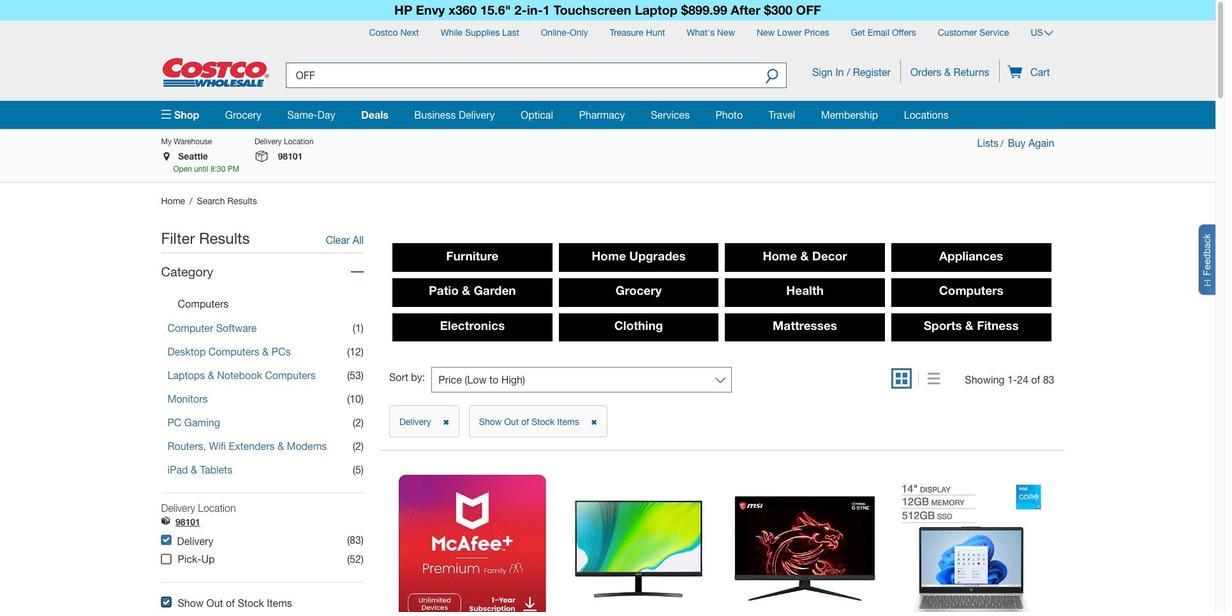 Task type: locate. For each thing, give the bounding box(es) containing it.
costco us homepage image
[[161, 57, 270, 88]]

search image
[[766, 68, 779, 86]]

Search text field
[[286, 62, 758, 88], [286, 62, 758, 88]]

costco delivery location image
[[161, 517, 170, 528]]



Task type: describe. For each thing, give the bounding box(es) containing it.
msi 27" fhd ips nvidia g-sync gaming monitor optix g273 image
[[732, 475, 879, 612]]

mcafee + premium family, unlimited devices, 1-year subscription (e-delivery) image
[[399, 475, 546, 612]]

main element
[[161, 101, 1055, 129]]

acer 24" class fhd monitor image
[[565, 475, 713, 612]]

hp 14" laptop - 13th gen intel core i3-1315u - 1080p - windows 11 image
[[898, 480, 1045, 612]]

grid view image
[[896, 373, 908, 386]]

list view image
[[928, 373, 940, 386]]



Task type: vqa. For each thing, say whether or not it's contained in the screenshot.
Search text field
yes



